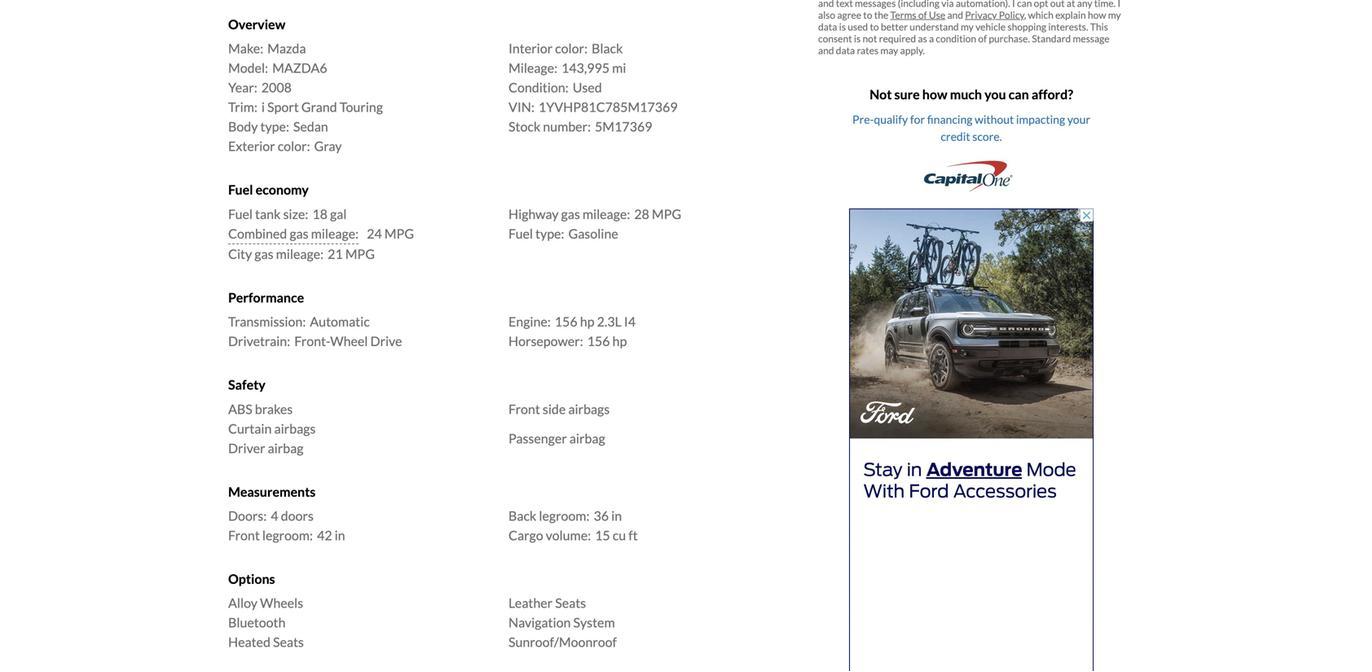 Task type: describe. For each thing, give the bounding box(es) containing it.
legroom: inside back legroom: 36 in cargo volume: 15 cu ft
[[539, 508, 590, 524]]

leather
[[509, 596, 553, 611]]

explain
[[1055, 9, 1086, 21]]

interior color: black mileage: 143,995 mi condition: used vin: 1yvhp81c785m17369 stock number: 5m17369
[[509, 41, 678, 135]]

afford?
[[1032, 86, 1073, 102]]

alloy
[[228, 596, 258, 611]]

size:
[[283, 206, 308, 222]]

and inside , which explain how my data is used to better understand my vehicle shopping interests. this consent is not required as a condition of purchase. standard message and data rates may apply.
[[818, 44, 834, 56]]

tank
[[255, 206, 281, 222]]

body
[[228, 119, 258, 135]]

highway
[[509, 206, 559, 222]]

not sure how much you can afford?
[[870, 86, 1073, 102]]

1 horizontal spatial airbags
[[568, 401, 610, 417]]

not
[[863, 33, 877, 44]]

passenger
[[509, 431, 567, 446]]

gasoline
[[568, 226, 618, 242]]

performance
[[228, 290, 304, 306]]

better
[[881, 21, 908, 33]]

purchase.
[[989, 33, 1030, 44]]

i4
[[624, 314, 636, 330]]

15
[[595, 528, 610, 544]]

type: inside highway gas mileage: 28 mpg fuel type: gasoline
[[535, 226, 564, 242]]

bluetooth
[[228, 615, 286, 631]]

highway gas mileage: 28 mpg fuel type: gasoline
[[509, 206, 681, 242]]

much
[[950, 86, 982, 102]]

0 horizontal spatial is
[[839, 21, 846, 33]]

used
[[573, 80, 602, 96]]

shopping
[[1008, 21, 1047, 33]]

apply.
[[900, 44, 925, 56]]

can
[[1009, 86, 1029, 102]]

heated
[[228, 635, 270, 651]]

vin:
[[509, 99, 535, 115]]

2 vertical spatial gas
[[255, 246, 273, 262]]

a
[[929, 33, 934, 44]]

trim:
[[228, 99, 257, 115]]

stock
[[509, 119, 541, 135]]

standard
[[1032, 33, 1071, 44]]

1 horizontal spatial is
[[854, 33, 861, 44]]

brakes
[[255, 401, 293, 417]]

in inside "doors: 4 doors front legroom: 42 in"
[[335, 528, 345, 544]]

required
[[879, 33, 916, 44]]

system
[[573, 615, 615, 631]]

without
[[975, 113, 1014, 126]]

measurements
[[228, 484, 316, 500]]

fuel economy
[[228, 182, 309, 198]]

understand
[[910, 21, 959, 33]]

impacting
[[1016, 113, 1065, 126]]

drive
[[370, 333, 402, 349]]

36
[[594, 508, 609, 524]]

condition
[[936, 33, 976, 44]]

drivetrain:
[[228, 333, 290, 349]]

abs brakes curtain airbags driver airbag
[[228, 401, 316, 456]]

number:
[[543, 119, 591, 135]]

1 horizontal spatial and
[[947, 9, 963, 21]]

engine: 156 hp 2.3l i4 horsepower: 156 hp
[[509, 314, 636, 349]]

1 vertical spatial mileage:
[[311, 226, 359, 242]]

financing
[[927, 113, 973, 126]]

interior
[[509, 41, 553, 56]]

gal
[[330, 206, 347, 222]]

terms of use and privacy policy
[[890, 9, 1024, 21]]

,
[[1024, 9, 1026, 21]]

terms of use link
[[890, 9, 946, 21]]

used
[[848, 21, 868, 33]]

sunroof/moonroof
[[509, 635, 617, 651]]

sedan
[[293, 119, 328, 135]]

143,995
[[562, 60, 610, 76]]

leather seats navigation system sunroof/moonroof
[[509, 596, 617, 651]]

28
[[634, 206, 649, 222]]

2 vertical spatial mpg
[[345, 246, 375, 262]]

to
[[870, 21, 879, 33]]

color: inside the make: mazda model: mazda6 year: 2008 trim: i sport grand touring body type: sedan exterior color: gray
[[278, 138, 310, 154]]

4
[[271, 508, 278, 524]]

alloy wheels bluetooth heated seats
[[228, 596, 304, 651]]

mpg inside highway gas mileage: 28 mpg fuel type: gasoline
[[652, 206, 681, 222]]

1 horizontal spatial my
[[1108, 9, 1121, 21]]

grand
[[301, 99, 337, 115]]

exterior
[[228, 138, 275, 154]]

21
[[328, 246, 343, 262]]

pre-
[[852, 113, 874, 126]]

mileage: inside highway gas mileage: 28 mpg fuel type: gasoline
[[583, 206, 630, 222]]

1 vertical spatial data
[[836, 44, 855, 56]]

ft
[[629, 528, 638, 544]]

side
[[543, 401, 566, 417]]

city
[[228, 246, 252, 262]]

you
[[985, 86, 1006, 102]]

safety
[[228, 377, 266, 393]]

make:
[[228, 41, 263, 56]]

for
[[910, 113, 925, 126]]

curtain
[[228, 421, 272, 437]]

terms
[[890, 9, 916, 21]]

1 horizontal spatial hp
[[613, 333, 627, 349]]

privacy
[[965, 9, 997, 21]]

driver
[[228, 440, 265, 456]]

sure
[[894, 86, 920, 102]]

2.3l
[[597, 314, 622, 330]]



Task type: vqa. For each thing, say whether or not it's contained in the screenshot.
Rental at left
no



Task type: locate. For each thing, give the bounding box(es) containing it.
airbag right driver
[[268, 440, 303, 456]]

1 vertical spatial fuel
[[228, 206, 253, 222]]

consent
[[818, 33, 852, 44]]

cargo
[[509, 528, 543, 544]]

0 vertical spatial how
[[1088, 9, 1106, 21]]

1 horizontal spatial 156
[[587, 333, 610, 349]]

2 horizontal spatial gas
[[561, 206, 580, 222]]

1 vertical spatial how
[[922, 86, 948, 102]]

1 horizontal spatial in
[[611, 508, 622, 524]]

0 horizontal spatial mpg
[[345, 246, 375, 262]]

1 vertical spatial hp
[[613, 333, 627, 349]]

is left not
[[854, 33, 861, 44]]

front left the side
[[509, 401, 540, 417]]

mi
[[612, 60, 626, 76]]

back
[[509, 508, 537, 524]]

1 vertical spatial airbags
[[274, 421, 316, 437]]

back legroom: 36 in cargo volume: 15 cu ft
[[509, 508, 638, 544]]

of inside , which explain how my data is used to better understand my vehicle shopping interests. this consent is not required as a condition of purchase. standard message and data rates may apply.
[[978, 33, 987, 44]]

0 vertical spatial in
[[611, 508, 622, 524]]

fuel down highway
[[509, 226, 533, 242]]

front down doors:
[[228, 528, 260, 544]]

1 vertical spatial of
[[978, 33, 987, 44]]

1 horizontal spatial airbag
[[569, 431, 605, 446]]

1 vertical spatial gas
[[290, 226, 309, 242]]

0 horizontal spatial 156
[[555, 314, 578, 330]]

cu
[[613, 528, 626, 544]]

abs
[[228, 401, 252, 417]]

18
[[312, 206, 328, 222]]

vehicle
[[976, 21, 1006, 33]]

0 horizontal spatial in
[[335, 528, 345, 544]]

mpg right 24
[[384, 226, 414, 242]]

in right the '36'
[[611, 508, 622, 524]]

make: mazda model: mazda6 year: 2008 trim: i sport grand touring body type: sedan exterior color: gray
[[228, 41, 383, 154]]

my up message
[[1108, 9, 1121, 21]]

hp left the 2.3l
[[580, 314, 594, 330]]

combined
[[228, 226, 287, 242]]

black
[[592, 41, 623, 56]]

engine:
[[509, 314, 551, 330]]

0 vertical spatial legroom:
[[539, 508, 590, 524]]

score.
[[972, 130, 1002, 144]]

advertisement region
[[849, 208, 1094, 672]]

airbag down 'front side airbags'
[[569, 431, 605, 446]]

airbag inside abs brakes curtain airbags driver airbag
[[268, 440, 303, 456]]

airbags inside abs brakes curtain airbags driver airbag
[[274, 421, 316, 437]]

24
[[367, 226, 382, 242]]

mazda
[[267, 41, 306, 56]]

type: down sport
[[260, 119, 289, 135]]

data left 'used'
[[818, 21, 837, 33]]

0 horizontal spatial airbags
[[274, 421, 316, 437]]

mpg
[[652, 206, 681, 222], [384, 226, 414, 242], [345, 246, 375, 262]]

rates
[[857, 44, 879, 56]]

1 vertical spatial 156
[[587, 333, 610, 349]]

fuel left economy on the top left of the page
[[228, 182, 253, 198]]

seats
[[555, 596, 586, 611], [273, 635, 304, 651]]

legroom:
[[539, 508, 590, 524], [262, 528, 313, 544]]

, which explain how my data is used to better understand my vehicle shopping interests. this consent is not required as a condition of purchase. standard message and data rates may apply.
[[818, 9, 1121, 56]]

color:
[[555, 41, 588, 56], [278, 138, 310, 154]]

my
[[1108, 9, 1121, 21], [961, 21, 974, 33]]

your
[[1067, 113, 1090, 126]]

automatic
[[310, 314, 370, 330]]

how up message
[[1088, 9, 1106, 21]]

gas inside highway gas mileage: 28 mpg fuel type: gasoline
[[561, 206, 580, 222]]

gas down combined at the left top of page
[[255, 246, 273, 262]]

0 horizontal spatial front
[[228, 528, 260, 544]]

front inside "doors: 4 doors front legroom: 42 in"
[[228, 528, 260, 544]]

0 horizontal spatial of
[[918, 9, 927, 21]]

and right use in the top right of the page
[[947, 9, 963, 21]]

156 up horsepower:
[[555, 314, 578, 330]]

0 horizontal spatial how
[[922, 86, 948, 102]]

mileage:
[[509, 60, 557, 76]]

0 vertical spatial mpg
[[652, 206, 681, 222]]

gas down size:
[[290, 226, 309, 242]]

transmission:
[[228, 314, 306, 330]]

1 vertical spatial mpg
[[384, 226, 414, 242]]

0 horizontal spatial gas
[[255, 246, 273, 262]]

this
[[1090, 21, 1108, 33]]

fuel for fuel economy
[[228, 182, 253, 198]]

transmission: automatic drivetrain: front-wheel drive
[[228, 314, 402, 349]]

airbags right the side
[[568, 401, 610, 417]]

of left use in the top right of the page
[[918, 9, 927, 21]]

privacy policy link
[[965, 9, 1024, 21]]

0 vertical spatial gas
[[561, 206, 580, 222]]

0 vertical spatial color:
[[555, 41, 588, 56]]

fuel tank size: 18 gal combined gas mileage: 24 mpg city gas mileage: 21 mpg
[[228, 206, 414, 262]]

0 vertical spatial 156
[[555, 314, 578, 330]]

1 vertical spatial legroom:
[[262, 528, 313, 544]]

fuel inside highway gas mileage: 28 mpg fuel type: gasoline
[[509, 226, 533, 242]]

doors: 4 doors front legroom: 42 in
[[228, 508, 345, 544]]

0 horizontal spatial and
[[818, 44, 834, 56]]

how inside , which explain how my data is used to better understand my vehicle shopping interests. this consent is not required as a condition of purchase. standard message and data rates may apply.
[[1088, 9, 1106, 21]]

fuel for fuel tank size: 18 gal combined gas mileage: 24 mpg city gas mileage: 21 mpg
[[228, 206, 253, 222]]

mileage:
[[583, 206, 630, 222], [311, 226, 359, 242], [276, 246, 324, 262]]

legroom: inside "doors: 4 doors front legroom: 42 in"
[[262, 528, 313, 544]]

horsepower:
[[509, 333, 583, 349]]

and
[[947, 9, 963, 21], [818, 44, 834, 56]]

mazda6
[[272, 60, 327, 76]]

seats inside alloy wheels bluetooth heated seats
[[273, 635, 304, 651]]

2 vertical spatial fuel
[[509, 226, 533, 242]]

wheel
[[330, 333, 368, 349]]

0 vertical spatial type:
[[260, 119, 289, 135]]

color: inside interior color: black mileage: 143,995 mi condition: used vin: 1yvhp81c785m17369 stock number: 5m17369
[[555, 41, 588, 56]]

0 horizontal spatial hp
[[580, 314, 594, 330]]

1 horizontal spatial front
[[509, 401, 540, 417]]

in right the 42
[[335, 528, 345, 544]]

type: inside the make: mazda model: mazda6 year: 2008 trim: i sport grand touring body type: sedan exterior color: gray
[[260, 119, 289, 135]]

seats inside leather seats navigation system sunroof/moonroof
[[555, 596, 586, 611]]

mileage: down gal
[[311, 226, 359, 242]]

in inside back legroom: 36 in cargo volume: 15 cu ft
[[611, 508, 622, 524]]

fuel up combined at the left top of page
[[228, 206, 253, 222]]

0 vertical spatial airbags
[[568, 401, 610, 417]]

1 vertical spatial color:
[[278, 138, 310, 154]]

airbags down brakes
[[274, 421, 316, 437]]

volume:
[[546, 528, 591, 544]]

0 horizontal spatial airbag
[[268, 440, 303, 456]]

airbags
[[568, 401, 610, 417], [274, 421, 316, 437]]

legroom: down doors on the bottom left
[[262, 528, 313, 544]]

hp down i4 on the left
[[613, 333, 627, 349]]

type: down highway
[[535, 226, 564, 242]]

as
[[918, 33, 927, 44]]

0 horizontal spatial seats
[[273, 635, 304, 651]]

my left vehicle
[[961, 21, 974, 33]]

fuel inside fuel tank size: 18 gal combined gas mileage: 24 mpg city gas mileage: 21 mpg
[[228, 206, 253, 222]]

airbag
[[569, 431, 605, 446], [268, 440, 303, 456]]

mpg right 21
[[345, 246, 375, 262]]

front side airbags
[[509, 401, 610, 417]]

in
[[611, 508, 622, 524], [335, 528, 345, 544]]

seats down bluetooth
[[273, 635, 304, 651]]

data left rates
[[836, 44, 855, 56]]

1 vertical spatial front
[[228, 528, 260, 544]]

year:
[[228, 80, 257, 96]]

0 vertical spatial data
[[818, 21, 837, 33]]

0 vertical spatial mileage:
[[583, 206, 630, 222]]

mileage: up gasoline
[[583, 206, 630, 222]]

0 horizontal spatial legroom:
[[262, 528, 313, 544]]

mpg right 28
[[652, 206, 681, 222]]

color: up 143,995
[[555, 41, 588, 56]]

0 vertical spatial front
[[509, 401, 540, 417]]

2 vertical spatial mileage:
[[276, 246, 324, 262]]

0 horizontal spatial my
[[961, 21, 974, 33]]

sport
[[267, 99, 299, 115]]

0 vertical spatial of
[[918, 9, 927, 21]]

economy
[[256, 182, 309, 198]]

is
[[839, 21, 846, 33], [854, 33, 861, 44]]

legroom: up volume:
[[539, 508, 590, 524]]

front
[[509, 401, 540, 417], [228, 528, 260, 544]]

1 horizontal spatial color:
[[555, 41, 588, 56]]

1 vertical spatial in
[[335, 528, 345, 544]]

0 vertical spatial and
[[947, 9, 963, 21]]

1 horizontal spatial legroom:
[[539, 508, 590, 524]]

156 down the 2.3l
[[587, 333, 610, 349]]

and left rates
[[818, 44, 834, 56]]

hp
[[580, 314, 594, 330], [613, 333, 627, 349]]

doors:
[[228, 508, 267, 524]]

0 vertical spatial seats
[[555, 596, 586, 611]]

5m17369
[[595, 119, 652, 135]]

gas up gasoline
[[561, 206, 580, 222]]

may
[[881, 44, 898, 56]]

1 horizontal spatial of
[[978, 33, 987, 44]]

which
[[1028, 9, 1054, 21]]

1 vertical spatial and
[[818, 44, 834, 56]]

not
[[870, 86, 892, 102]]

1 horizontal spatial gas
[[290, 226, 309, 242]]

how right sure
[[922, 86, 948, 102]]

1 horizontal spatial how
[[1088, 9, 1106, 21]]

of down privacy
[[978, 33, 987, 44]]

0 vertical spatial hp
[[580, 314, 594, 330]]

0 vertical spatial fuel
[[228, 182, 253, 198]]

qualify
[[874, 113, 908, 126]]

0 horizontal spatial type:
[[260, 119, 289, 135]]

touring
[[340, 99, 383, 115]]

1 vertical spatial seats
[[273, 635, 304, 651]]

doors
[[281, 508, 314, 524]]

seats up system
[[555, 596, 586, 611]]

1 horizontal spatial type:
[[535, 226, 564, 242]]

is left 'used'
[[839, 21, 846, 33]]

0 horizontal spatial color:
[[278, 138, 310, 154]]

1 vertical spatial type:
[[535, 226, 564, 242]]

overview
[[228, 16, 285, 32]]

2 horizontal spatial mpg
[[652, 206, 681, 222]]

2008
[[261, 80, 292, 96]]

1 horizontal spatial mpg
[[384, 226, 414, 242]]

of
[[918, 9, 927, 21], [978, 33, 987, 44]]

how
[[1088, 9, 1106, 21], [922, 86, 948, 102]]

1 horizontal spatial seats
[[555, 596, 586, 611]]

mileage: left 21
[[276, 246, 324, 262]]

color: down sedan
[[278, 138, 310, 154]]

model:
[[228, 60, 268, 76]]

use
[[929, 9, 946, 21]]



